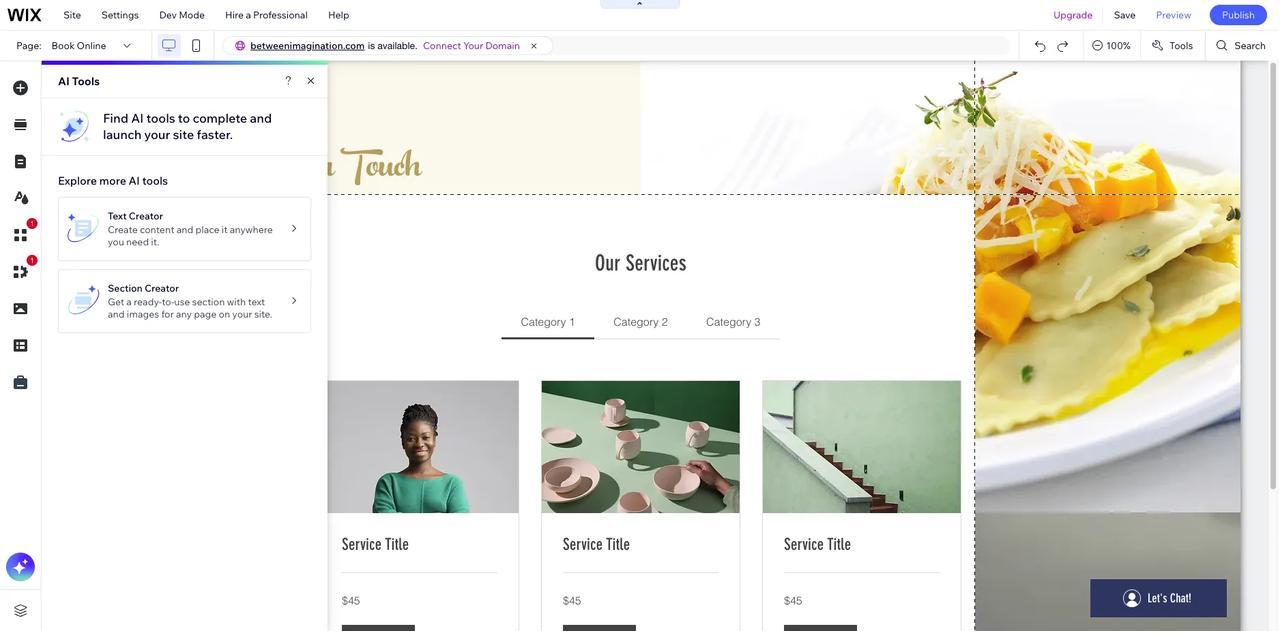Task type: describe. For each thing, give the bounding box(es) containing it.
section creator get a ready-to-use section with text and images for any page on your site.
[[108, 283, 272, 321]]

faster.
[[197, 127, 233, 143]]

on
[[219, 308, 230, 321]]

available.
[[378, 40, 418, 51]]

for
[[161, 308, 174, 321]]

preview button
[[1146, 0, 1202, 30]]

1 vertical spatial tools
[[72, 74, 100, 88]]

ai inside find ai tools to complete and launch your site faster.
[[131, 111, 144, 126]]

tools inside find ai tools to complete and launch your site faster.
[[146, 111, 175, 126]]

100% button
[[1085, 31, 1140, 61]]

and inside section creator get a ready-to-use section with text and images for any page on your site.
[[108, 308, 125, 321]]

text creator create content and place it anywhere you need it.
[[108, 210, 273, 248]]

settings
[[102, 9, 139, 21]]

anywhere
[[230, 224, 273, 236]]

save button
[[1104, 0, 1146, 30]]

ai tools
[[58, 74, 100, 88]]

100%
[[1106, 40, 1131, 52]]

search button
[[1206, 31, 1278, 61]]

online
[[77, 40, 106, 52]]

tools button
[[1141, 31, 1205, 61]]

find
[[103, 111, 128, 126]]

book online
[[52, 40, 106, 52]]

site
[[63, 9, 81, 21]]

hire a professional
[[225, 9, 308, 21]]

your inside section creator get a ready-to-use section with text and images for any page on your site.
[[232, 308, 252, 321]]

section
[[108, 283, 143, 295]]

and inside text creator create content and place it anywhere you need it.
[[176, 224, 193, 236]]

hire
[[225, 9, 244, 21]]

text
[[108, 210, 127, 222]]

publish
[[1222, 9, 1255, 21]]

any
[[176, 308, 192, 321]]

a inside section creator get a ready-to-use section with text and images for any page on your site.
[[126, 296, 132, 308]]

2 1 from the top
[[30, 257, 34, 265]]

2 1 button from the top
[[6, 255, 38, 287]]

creator for section creator
[[145, 283, 179, 295]]

professional
[[253, 9, 308, 21]]

dev mode
[[159, 9, 205, 21]]

explore
[[58, 174, 97, 188]]

search
[[1235, 40, 1266, 52]]

more
[[99, 174, 126, 188]]

images
[[127, 308, 159, 321]]

domain
[[486, 40, 520, 52]]

with
[[227, 296, 246, 308]]

1 1 button from the top
[[6, 218, 38, 250]]

creator for text creator
[[129, 210, 163, 222]]

0 vertical spatial a
[[246, 9, 251, 21]]

to-
[[162, 296, 174, 308]]

book
[[52, 40, 75, 52]]



Task type: vqa. For each thing, say whether or not it's contained in the screenshot.
2 Button
no



Task type: locate. For each thing, give the bounding box(es) containing it.
0 vertical spatial creator
[[129, 210, 163, 222]]

0 horizontal spatial and
[[108, 308, 125, 321]]

create
[[108, 224, 138, 236]]

2 horizontal spatial and
[[250, 111, 272, 126]]

get
[[108, 296, 124, 308]]

find ai tools to complete and launch your site faster.
[[103, 111, 272, 143]]

it
[[222, 224, 228, 236]]

1 vertical spatial creator
[[145, 283, 179, 295]]

content
[[140, 224, 174, 236]]

and inside find ai tools to complete and launch your site faster.
[[250, 111, 272, 126]]

creator up content
[[129, 210, 163, 222]]

0 vertical spatial 1 button
[[6, 218, 38, 250]]

0 vertical spatial and
[[250, 111, 272, 126]]

0 vertical spatial 1
[[30, 220, 34, 228]]

place
[[195, 224, 219, 236]]

tools right more
[[142, 174, 168, 188]]

and left images
[[108, 308, 125, 321]]

section
[[192, 296, 225, 308]]

creator inside text creator create content and place it anywhere you need it.
[[129, 210, 163, 222]]

2 vertical spatial and
[[108, 308, 125, 321]]

betweenimagination.com
[[250, 40, 365, 52]]

1 vertical spatial a
[[126, 296, 132, 308]]

a right get
[[126, 296, 132, 308]]

tools left "to"
[[146, 111, 175, 126]]

2 vertical spatial ai
[[129, 174, 140, 188]]

1 1 from the top
[[30, 220, 34, 228]]

a right hire
[[246, 9, 251, 21]]

1 horizontal spatial and
[[176, 224, 193, 236]]

your
[[463, 40, 483, 52]]

site
[[173, 127, 194, 143]]

tools
[[1170, 40, 1193, 52], [72, 74, 100, 88]]

publish button
[[1210, 5, 1267, 25]]

connect
[[423, 40, 461, 52]]

dev
[[159, 9, 177, 21]]

tools down online
[[72, 74, 100, 88]]

1 horizontal spatial tools
[[1170, 40, 1193, 52]]

save
[[1114, 9, 1136, 21]]

is available. connect your domain
[[368, 40, 520, 52]]

to
[[178, 111, 190, 126]]

your right on
[[232, 308, 252, 321]]

you
[[108, 236, 124, 248]]

ai right the find
[[131, 111, 144, 126]]

0 vertical spatial tools
[[146, 111, 175, 126]]

1 vertical spatial 1 button
[[6, 255, 38, 287]]

1 button
[[6, 218, 38, 250], [6, 255, 38, 287]]

1 horizontal spatial your
[[232, 308, 252, 321]]

upgrade
[[1054, 9, 1093, 21]]

and left place
[[176, 224, 193, 236]]

0 horizontal spatial your
[[144, 127, 170, 143]]

your
[[144, 127, 170, 143], [232, 308, 252, 321]]

1 vertical spatial your
[[232, 308, 252, 321]]

site.
[[254, 308, 272, 321]]

creator
[[129, 210, 163, 222], [145, 283, 179, 295]]

ai down book
[[58, 74, 70, 88]]

tools down preview
[[1170, 40, 1193, 52]]

ready-
[[134, 296, 162, 308]]

1 horizontal spatial a
[[246, 9, 251, 21]]

creator inside section creator get a ready-to-use section with text and images for any page on your site.
[[145, 283, 179, 295]]

ai
[[58, 74, 70, 88], [131, 111, 144, 126], [129, 174, 140, 188]]

complete
[[193, 111, 247, 126]]

creator up to-
[[145, 283, 179, 295]]

1 vertical spatial ai
[[131, 111, 144, 126]]

is
[[368, 40, 375, 51]]

1
[[30, 220, 34, 228], [30, 257, 34, 265]]

a
[[246, 9, 251, 21], [126, 296, 132, 308]]

1 vertical spatial tools
[[142, 174, 168, 188]]

and right complete
[[250, 111, 272, 126]]

0 vertical spatial ai
[[58, 74, 70, 88]]

0 vertical spatial tools
[[1170, 40, 1193, 52]]

your inside find ai tools to complete and launch your site faster.
[[144, 127, 170, 143]]

preview
[[1156, 9, 1191, 21]]

0 horizontal spatial a
[[126, 296, 132, 308]]

use
[[174, 296, 190, 308]]

tools inside button
[[1170, 40, 1193, 52]]

it.
[[151, 236, 159, 248]]

explore more ai tools
[[58, 174, 168, 188]]

1 vertical spatial and
[[176, 224, 193, 236]]

mode
[[179, 9, 205, 21]]

your left site
[[144, 127, 170, 143]]

need
[[126, 236, 149, 248]]

0 horizontal spatial tools
[[72, 74, 100, 88]]

1 vertical spatial 1
[[30, 257, 34, 265]]

ai right more
[[129, 174, 140, 188]]

text
[[248, 296, 265, 308]]

launch
[[103, 127, 141, 143]]

help
[[328, 9, 349, 21]]

page
[[194, 308, 217, 321]]

and
[[250, 111, 272, 126], [176, 224, 193, 236], [108, 308, 125, 321]]

tools
[[146, 111, 175, 126], [142, 174, 168, 188]]

0 vertical spatial your
[[144, 127, 170, 143]]



